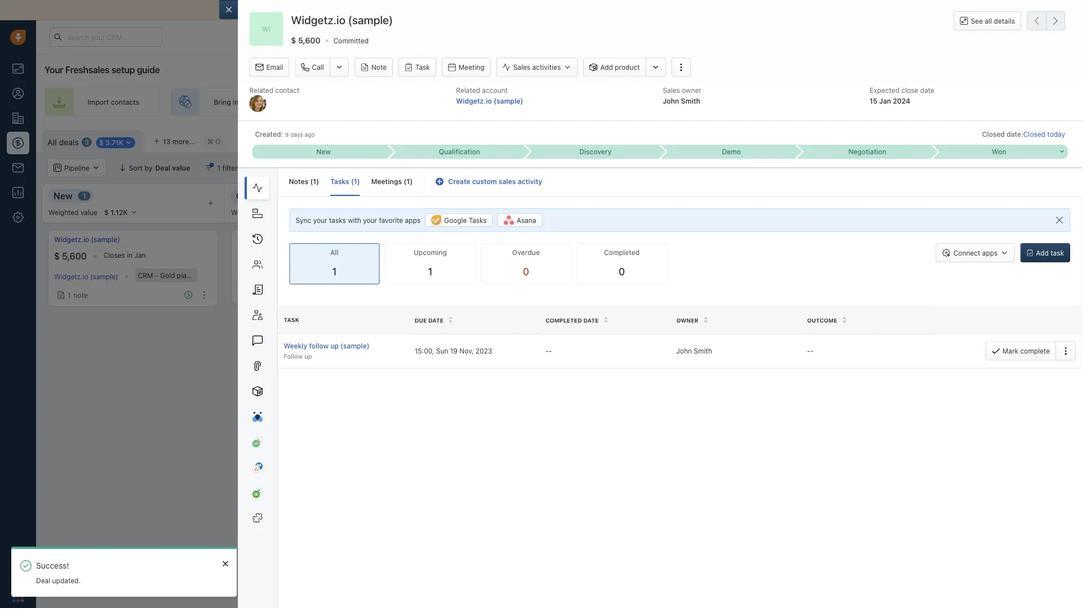 Task type: describe. For each thing, give the bounding box(es) containing it.
deal updated.
[[36, 577, 81, 585]]

pipeline
[[860, 98, 886, 106]]

1 acme inc (sample) from the top
[[237, 236, 298, 244]]

2 closed from the left
[[1023, 130, 1045, 138]]

1 note for $ 5,600
[[68, 291, 88, 299]]

meetings
[[371, 178, 402, 186]]

container_wx8msf4aqz5i3rn1 image right connect apps
[[1006, 243, 1013, 251]]

5,600 inside widgetz.io (sample) "dialog"
[[298, 36, 321, 45]]

2024
[[893, 97, 910, 105]]

2 acme inc (sample) link from the top
[[237, 272, 297, 280]]

add task
[[1036, 249, 1064, 257]]

upcoming
[[414, 249, 447, 257]]

all deals 3
[[47, 138, 89, 147]]

gold
[[160, 272, 175, 280]]

sun
[[436, 347, 448, 355]]

all inside widgetz.io (sample) "dialog"
[[330, 249, 339, 257]]

notes ( 1 )
[[289, 178, 319, 186]]

nov,
[[460, 347, 474, 355]]

sync
[[296, 216, 311, 224]]

weekly follow up (sample) follow up
[[284, 342, 369, 360]]

contact
[[275, 86, 300, 94]]

contacts
[[111, 98, 139, 106]]

all for deal
[[291, 164, 299, 172]]

widgetz.io inside related account widgetz.io (sample)
[[456, 97, 492, 105]]

conversations.
[[548, 5, 603, 15]]

( for tasks
[[351, 178, 354, 186]]

website
[[240, 98, 266, 106]]

1 closed from the left
[[982, 130, 1005, 138]]

settings button
[[886, 130, 935, 149]]

email button
[[249, 58, 289, 77]]

your left team
[[547, 98, 561, 106]]

13 more... button
[[147, 134, 202, 149]]

won button
[[932, 145, 1068, 159]]

date inside the expected close date 15 jan 2024
[[920, 86, 934, 94]]

1 horizontal spatial and
[[956, 164, 969, 172]]

google
[[444, 216, 467, 224]]

(sample) down closes in jan
[[90, 273, 118, 281]]

2 leads from the left
[[519, 98, 537, 106]]

today
[[1047, 130, 1065, 138]]

owner
[[682, 86, 701, 94]]

sales for sales owner john smith
[[663, 86, 680, 94]]

1 vertical spatial negotiation
[[767, 191, 816, 201]]

container_wx8msf4aqz5i3rn1 image inside 1 filter applied button
[[205, 164, 213, 172]]

1 inside 1 filter applied button
[[217, 164, 221, 172]]

close image
[[223, 561, 228, 567]]

your freshsales setup guide
[[45, 65, 160, 75]]

15
[[870, 97, 877, 105]]

import contacts
[[87, 98, 139, 106]]

(sample) up closes in jan
[[91, 236, 120, 244]]

phone image
[[12, 566, 24, 577]]

container_wx8msf4aqz5i3rn1 image down google tasks
[[474, 243, 482, 251]]

call button
[[295, 58, 330, 77]]

o
[[215, 137, 221, 145]]

(sample) up committed
[[348, 13, 393, 26]]

all deal owners button
[[271, 158, 347, 178]]

set
[[802, 98, 813, 106]]

0 for demo
[[627, 192, 632, 200]]

of
[[517, 5, 524, 15]]

0 horizontal spatial won
[[950, 191, 969, 201]]

set up your sales pipeline
[[802, 98, 886, 106]]

quotas and forecasting
[[931, 164, 1009, 172]]

$ 100
[[237, 251, 261, 262]]

related contact
[[249, 86, 300, 94]]

completed for completed
[[604, 249, 640, 257]]

sequence
[[696, 98, 728, 106]]

all for deals
[[47, 138, 57, 147]]

3
[[84, 138, 89, 146]]

see all details button
[[954, 11, 1021, 30]]

1 acme from the top
[[237, 236, 256, 244]]

) for notes ( 1 )
[[316, 178, 319, 186]]

jan inside the expected close date 15 jan 2024
[[879, 97, 891, 105]]

create custom sales activity
[[448, 178, 542, 186]]

crm - gold plan monthly (sample)
[[138, 272, 248, 280]]

all deal owners
[[291, 164, 340, 172]]

weekly follow up (sample) link
[[284, 341, 403, 351]]

Search field
[[1021, 158, 1078, 178]]

1 -- from the left
[[545, 347, 552, 355]]

2 acme inc (sample) from the top
[[237, 272, 297, 280]]

deals for import
[[979, 136, 997, 144]]

$ for qualification
[[237, 251, 243, 262]]

activity
[[518, 178, 542, 186]]

discovery link
[[524, 145, 660, 159]]

sales inside create sales sequence link
[[678, 98, 694, 106]]

freshworks switcher image
[[12, 591, 24, 603]]

1 vertical spatial qualification
[[236, 191, 290, 201]]

task
[[1051, 249, 1064, 257]]

closed date: closed today
[[982, 130, 1065, 138]]

improve
[[347, 5, 377, 15]]

close image
[[1065, 7, 1071, 13]]

2 inc from the top
[[257, 272, 267, 280]]

expected close date 15 jan 2024
[[870, 86, 934, 105]]

asana
[[517, 216, 536, 224]]

$ inside widgetz.io (sample) "dialog"
[[291, 36, 296, 45]]

1 filter applied
[[217, 164, 264, 172]]

bring in website leads link
[[171, 88, 305, 116]]

9
[[285, 131, 289, 138]]

sales activities
[[513, 63, 561, 71]]

bring in website leads
[[214, 98, 285, 106]]

0 for won
[[979, 192, 983, 200]]

your left "mailbox"
[[288, 5, 305, 15]]

related account widgetz.io (sample)
[[456, 86, 523, 105]]

email
[[526, 5, 546, 15]]

1 vertical spatial to
[[538, 98, 545, 106]]

container_wx8msf4aqz5i3rn1 image inside all deal owners button
[[278, 164, 286, 172]]

crm
[[138, 272, 153, 280]]

sales owner john smith
[[663, 86, 701, 105]]

$ for new
[[54, 251, 60, 262]]

setup
[[111, 65, 135, 75]]

0 vertical spatial widgetz.io (sample) link
[[456, 97, 523, 105]]

mark complete button
[[986, 342, 1056, 361]]

follow
[[284, 353, 303, 360]]

plan
[[177, 272, 190, 280]]

1 vertical spatial widgetz.io (sample)
[[54, 236, 120, 244]]

closes in jan
[[104, 252, 146, 259]]

note button
[[354, 58, 393, 77]]

meeting
[[459, 63, 485, 71]]

1 vertical spatial discovery
[[418, 191, 460, 201]]

) for meetings ( 1 )
[[410, 178, 413, 186]]

add deal inside button
[[1042, 136, 1071, 144]]

all deals link
[[47, 137, 79, 148]]

sync your tasks with your favorite apps
[[296, 216, 420, 224]]

add inside button
[[600, 63, 613, 71]]

created:
[[255, 130, 283, 138]]

related for related account widgetz.io (sample)
[[456, 86, 480, 94]]

follow
[[309, 342, 329, 350]]

create sales sequence
[[654, 98, 728, 106]]

sales for sales activities
[[513, 63, 530, 71]]

note for $ 5,600
[[74, 291, 88, 299]]

(sample) up closes in nov
[[269, 236, 298, 244]]

related for related contact
[[249, 86, 273, 94]]

2 vertical spatial widgetz.io (sample)
[[54, 273, 118, 281]]

1 vertical spatial 5,600
[[62, 251, 87, 262]]

john inside sales owner john smith
[[663, 97, 679, 105]]

2 -- from the left
[[807, 347, 814, 355]]

1 vertical spatial smith
[[694, 347, 712, 355]]

date for due date
[[428, 317, 444, 324]]

0 horizontal spatial apps
[[405, 216, 420, 224]]

closes for $ 5,600
[[104, 252, 125, 259]]

0 vertical spatial up
[[815, 98, 823, 106]]

task button
[[398, 58, 436, 77]]

call
[[312, 63, 324, 71]]

1 vertical spatial widgetz.io (sample) link
[[54, 235, 120, 245]]

2023
[[476, 347, 492, 355]]

asana button
[[497, 214, 543, 227]]

closes for $ 100
[[278, 252, 299, 259]]

1 horizontal spatial in
[[233, 98, 239, 106]]

committed
[[333, 37, 369, 45]]

0 horizontal spatial demo
[[592, 191, 617, 201]]



Task type: locate. For each thing, give the bounding box(es) containing it.
note
[[257, 289, 271, 297], [74, 291, 88, 299]]

your right sync
[[313, 216, 327, 224]]

1 horizontal spatial create
[[654, 98, 676, 106]]

0 vertical spatial import
[[87, 98, 109, 106]]

widgetz.io (sample) link down account
[[456, 97, 523, 105]]

1 horizontal spatial --
[[807, 347, 814, 355]]

1 closes from the left
[[104, 252, 125, 259]]

19
[[450, 347, 458, 355]]

(sample) down account
[[494, 97, 523, 105]]

task up "weekly"
[[284, 317, 299, 323]]

all inside button
[[291, 164, 299, 172]]

-- down completed date at the right of page
[[545, 347, 552, 355]]

1 horizontal spatial tasks
[[469, 216, 487, 224]]

deals left 3
[[59, 138, 79, 147]]

0 vertical spatial tasks
[[330, 178, 349, 186]]

Search your CRM... text field
[[50, 28, 162, 47]]

sales left activities
[[513, 63, 530, 71]]

create left the sequence
[[654, 98, 676, 106]]

( left meetings
[[351, 178, 354, 186]]

) down all deal owners
[[316, 178, 319, 186]]

no
[[316, 272, 325, 280]]

0 horizontal spatial new
[[54, 191, 73, 201]]

favorite
[[379, 216, 403, 224]]

$ 5,600
[[291, 36, 321, 45], [54, 251, 87, 262]]

15:00, sun 19 nov, 2023
[[415, 347, 492, 355]]

discovery down team
[[579, 148, 612, 156]]

qualification down applied on the left
[[236, 191, 290, 201]]

0 vertical spatial task
[[415, 63, 430, 71]]

1 vertical spatial sales
[[663, 86, 680, 94]]

qualification inside qualification link
[[439, 148, 480, 156]]

all
[[47, 138, 57, 147], [291, 164, 299, 172], [330, 249, 339, 257]]

widgetz.io (sample) link down closes in jan
[[54, 273, 118, 281]]

ago
[[305, 131, 315, 138]]

sales inside widgetz.io (sample) "dialog"
[[499, 178, 516, 186]]

0 horizontal spatial task
[[284, 317, 299, 323]]

1 horizontal spatial related
[[456, 86, 480, 94]]

0 horizontal spatial $ 5,600
[[54, 251, 87, 262]]

1 vertical spatial create
[[448, 178, 470, 186]]

5,600 left closes in jan
[[62, 251, 87, 262]]

0 vertical spatial jan
[[879, 97, 891, 105]]

0 vertical spatial acme
[[237, 236, 256, 244]]

apps left add task button
[[982, 249, 998, 257]]

0 vertical spatial sales
[[513, 63, 530, 71]]

sync
[[497, 5, 514, 15]]

acme inc (sample) down 100
[[237, 272, 297, 280]]

widgetz.io (sample) up closes in jan
[[54, 236, 120, 244]]

more...
[[172, 138, 195, 145]]

negotiation down pipeline
[[848, 148, 886, 156]]

1 vertical spatial acme inc (sample)
[[237, 272, 297, 280]]

0 horizontal spatial 5,600
[[62, 251, 87, 262]]

apps right favorite
[[405, 216, 420, 224]]

email image
[[971, 33, 978, 42]]

demo
[[722, 148, 741, 156], [592, 191, 617, 201]]

freshsales
[[65, 65, 109, 75]]

connect inside widgetz.io (sample) "dialog"
[[953, 249, 980, 257]]

your right set
[[825, 98, 840, 106]]

0 vertical spatial qualification
[[439, 148, 480, 156]]

1 horizontal spatial $
[[237, 251, 243, 262]]

create left custom
[[448, 178, 470, 186]]

google tasks button
[[425, 214, 493, 227]]

2 vertical spatial widgetz.io (sample) link
[[54, 273, 118, 281]]

acme down $ 100
[[237, 272, 255, 280]]

1 horizontal spatial $ 5,600
[[291, 36, 321, 45]]

0 horizontal spatial related
[[249, 86, 273, 94]]

(sample) down $ 100
[[220, 272, 248, 280]]

add product
[[600, 63, 640, 71]]

1 horizontal spatial jan
[[879, 97, 891, 105]]

0 horizontal spatial leads
[[268, 98, 285, 106]]

1 related from the left
[[249, 86, 273, 94]]

notes
[[289, 178, 308, 186]]

tasks
[[330, 178, 349, 186], [469, 216, 487, 224]]

widgetz.io (sample) dialog
[[219, 0, 1082, 609]]

0 vertical spatial negotiation
[[848, 148, 886, 156]]

connect for connect your mailbox to improve deliverability and enable 2-way sync of email conversations.
[[254, 5, 286, 15]]

related down meeting button
[[456, 86, 480, 94]]

inc up 100
[[257, 236, 267, 244]]

inc
[[257, 236, 267, 244], [257, 272, 267, 280]]

$ 5,600 up the call button at the left of page
[[291, 36, 321, 45]]

weekly
[[284, 342, 307, 350]]

0 horizontal spatial closed
[[982, 130, 1005, 138]]

1 horizontal spatial deals
[[979, 136, 997, 144]]

all right nov
[[330, 249, 339, 257]]

connect your mailbox link
[[254, 5, 338, 15]]

note for $ 100
[[257, 289, 271, 297]]

all left 3
[[47, 138, 57, 147]]

connect your mailbox to improve deliverability and enable 2-way sync of email conversations.
[[254, 5, 603, 15]]

0 horizontal spatial create
[[448, 178, 470, 186]]

acme
[[237, 236, 256, 244], [237, 272, 255, 280]]

tasks inside button
[[469, 216, 487, 224]]

1 horizontal spatial closes
[[278, 252, 299, 259]]

1 vertical spatial acme
[[237, 272, 255, 280]]

deal
[[36, 577, 50, 585]]

1 vertical spatial demo
[[592, 191, 617, 201]]

3 ( from the left
[[404, 178, 407, 186]]

create for create custom sales activity
[[448, 178, 470, 186]]

( for meetings
[[404, 178, 407, 186]]

tasks ( 1 )
[[330, 178, 360, 186]]

import up quotas and forecasting
[[956, 136, 977, 144]]

2 acme from the top
[[237, 272, 255, 280]]

expected
[[870, 86, 900, 94]]

1 note for $ 100
[[251, 289, 271, 297]]

container_wx8msf4aqz5i3rn1 image inside quotas and forecasting link
[[920, 164, 928, 172]]

widgetz.io (sample) inside "dialog"
[[291, 13, 393, 26]]

2 closes from the left
[[278, 252, 299, 259]]

) right meetings
[[410, 178, 413, 186]]

up right follow
[[330, 342, 339, 350]]

with
[[348, 216, 361, 224]]

negotiation inside widgetz.io (sample) "dialog"
[[848, 148, 886, 156]]

2 horizontal spatial date
[[920, 86, 934, 94]]

updated.
[[52, 577, 81, 585]]

(sample) right follow
[[341, 342, 369, 350]]

sales inside set up your sales pipeline link
[[841, 98, 858, 106]]

-- down outcome
[[807, 347, 814, 355]]

products
[[327, 272, 356, 280]]

1 horizontal spatial discovery
[[579, 148, 612, 156]]

phone element
[[7, 560, 29, 583]]

1 vertical spatial completed
[[545, 317, 582, 324]]

(sample) inside related account widgetz.io (sample)
[[494, 97, 523, 105]]

owners
[[316, 164, 340, 172]]

acme inc (sample)
[[237, 236, 298, 244], [237, 272, 297, 280]]

container_wx8msf4aqz5i3rn1 image right applied on the left
[[278, 164, 286, 172]]

13 more...
[[163, 138, 195, 145]]

widgetz.io
[[291, 13, 345, 26], [456, 97, 492, 105], [54, 236, 89, 244], [54, 273, 88, 281]]

0 horizontal spatial closes
[[104, 252, 125, 259]]

new link
[[252, 145, 388, 159]]

overdue
[[512, 249, 540, 257]]

1 inc from the top
[[257, 236, 267, 244]]

no products
[[316, 272, 356, 280]]

applied
[[240, 164, 264, 172]]

in for new
[[127, 252, 133, 259]]

0 horizontal spatial in
[[127, 252, 133, 259]]

negotiation
[[848, 148, 886, 156], [767, 191, 816, 201]]

1 horizontal spatial note
[[257, 289, 271, 297]]

add deal button
[[1027, 130, 1076, 149]]

widgetz.io (sample) down closes in jan
[[54, 273, 118, 281]]

container_wx8msf4aqz5i3rn1 image
[[278, 164, 286, 172], [920, 164, 928, 172], [474, 243, 482, 251], [1006, 243, 1013, 251]]

import inside "button"
[[956, 136, 977, 144]]

demo inside widgetz.io (sample) "dialog"
[[722, 148, 741, 156]]

meetings ( 1 )
[[371, 178, 413, 186]]

smith
[[681, 97, 700, 105], [694, 347, 712, 355]]

sales down owner
[[678, 98, 694, 106]]

1 vertical spatial up
[[330, 342, 339, 350]]

import for import contacts
[[87, 98, 109, 106]]

0 vertical spatial acme inc (sample) link
[[237, 235, 298, 245]]

container_wx8msf4aqz5i3rn1 image left quotas
[[920, 164, 928, 172]]

acme up $ 100
[[237, 236, 256, 244]]

1 vertical spatial john
[[676, 347, 692, 355]]

1 vertical spatial connect
[[953, 249, 980, 257]]

--
[[545, 347, 552, 355], [807, 347, 814, 355]]

up down follow
[[304, 353, 312, 360]]

techcave (sample) link
[[768, 235, 829, 245]]

demo down discovery 'link'
[[592, 191, 617, 201]]

qualification up custom
[[439, 148, 480, 156]]

import for import deals
[[956, 136, 977, 144]]

acme inc (sample) link down 100
[[237, 272, 297, 280]]

1 horizontal spatial connect
[[953, 249, 980, 257]]

2 horizontal spatial )
[[410, 178, 413, 186]]

1 ( from the left
[[310, 178, 313, 186]]

2-
[[472, 5, 480, 15]]

won down quotas and forecasting
[[950, 191, 969, 201]]

0 vertical spatial apps
[[405, 216, 420, 224]]

1 ) from the left
[[316, 178, 319, 186]]

leads right route
[[519, 98, 537, 106]]

import left contacts
[[87, 98, 109, 106]]

google tasks
[[444, 216, 487, 224]]

(sample) inside weekly follow up (sample) follow up
[[341, 342, 369, 350]]

create inside widgetz.io (sample) "dialog"
[[448, 178, 470, 186]]

3 ) from the left
[[410, 178, 413, 186]]

2 vertical spatial up
[[304, 353, 312, 360]]

custom
[[472, 178, 497, 186]]

connect apps
[[953, 249, 998, 257]]

owner
[[676, 317, 698, 324]]

close
[[901, 86, 918, 94]]

2 related from the left
[[456, 86, 480, 94]]

1 vertical spatial and
[[956, 164, 969, 172]]

2 horizontal spatial all
[[330, 249, 339, 257]]

new inside widgetz.io (sample) "dialog"
[[316, 148, 331, 156]]

new up owners
[[316, 148, 331, 156]]

2 horizontal spatial in
[[301, 252, 307, 259]]

won
[[992, 148, 1006, 156], [950, 191, 969, 201]]

sales left activity
[[499, 178, 516, 186]]

negotiation up techcave (sample)
[[767, 191, 816, 201]]

complete
[[1020, 347, 1050, 355]]

jan down expected
[[879, 97, 891, 105]]

deals for all
[[59, 138, 79, 147]]

1 vertical spatial acme inc (sample) link
[[237, 272, 297, 280]]

) left meetings
[[357, 178, 360, 186]]

deals up won button
[[979, 136, 997, 144]]

2 horizontal spatial (
[[404, 178, 407, 186]]

product
[[615, 63, 640, 71]]

0 horizontal spatial )
[[316, 178, 319, 186]]

( right notes
[[310, 178, 313, 186]]

0 vertical spatial won
[[992, 148, 1006, 156]]

0 vertical spatial $ 5,600
[[291, 36, 321, 45]]

5,600
[[298, 36, 321, 45], [62, 251, 87, 262]]

smith inside sales owner john smith
[[681, 97, 700, 105]]

john
[[663, 97, 679, 105], [676, 347, 692, 355]]

way
[[480, 5, 495, 15]]

0 vertical spatial create
[[654, 98, 676, 106]]

0 horizontal spatial sales
[[499, 178, 516, 186]]

set up your sales pipeline link
[[759, 88, 906, 116]]

0 vertical spatial widgetz.io (sample)
[[291, 13, 393, 26]]

1 horizontal spatial sales
[[678, 98, 694, 106]]

related up the website
[[249, 86, 273, 94]]

0 horizontal spatial tasks
[[330, 178, 349, 186]]

leads
[[268, 98, 285, 106], [519, 98, 537, 106]]

discovery up google
[[418, 191, 460, 201]]

import deals group
[[940, 130, 1021, 149]]

your right with on the left
[[363, 216, 377, 224]]

inc down 100
[[257, 272, 267, 280]]

5,600 up the call button at the left of page
[[298, 36, 321, 45]]

1 vertical spatial $ 5,600
[[54, 251, 87, 262]]

1 horizontal spatial new
[[316, 148, 331, 156]]

0 horizontal spatial and
[[429, 5, 443, 15]]

0 horizontal spatial deals
[[59, 138, 79, 147]]

details
[[994, 17, 1015, 25]]

closed left today
[[1023, 130, 1045, 138]]

see
[[971, 17, 983, 25]]

leads down related contact
[[268, 98, 285, 106]]

( for notes
[[310, 178, 313, 186]]

0
[[471, 192, 475, 200], [627, 192, 632, 200], [979, 192, 983, 200], [523, 266, 529, 278], [619, 266, 625, 278]]

jan up the crm
[[134, 252, 146, 259]]

sales left pipeline
[[841, 98, 858, 106]]

acme inc (sample) link
[[237, 235, 298, 245], [237, 272, 297, 280]]

0 vertical spatial completed
[[604, 249, 640, 257]]

to right "mailbox"
[[338, 5, 345, 15]]

0 horizontal spatial jan
[[134, 252, 146, 259]]

2 ) from the left
[[357, 178, 360, 186]]

demo down the sequence
[[722, 148, 741, 156]]

0 vertical spatial discovery
[[579, 148, 612, 156]]

1 horizontal spatial up
[[330, 342, 339, 350]]

1 horizontal spatial negotiation
[[848, 148, 886, 156]]

2 horizontal spatial $
[[291, 36, 296, 45]]

widgetz.io (sample) up committed
[[291, 13, 393, 26]]

activities
[[532, 63, 561, 71]]

1 filter applied button
[[198, 158, 271, 178]]

1
[[217, 164, 221, 172], [313, 178, 316, 186], [354, 178, 357, 186], [407, 178, 410, 186], [83, 192, 86, 200], [300, 192, 303, 200], [826, 192, 830, 200], [332, 266, 337, 278], [428, 266, 433, 278], [251, 289, 254, 297], [68, 291, 71, 299]]

acme inc (sample) link up 100
[[237, 235, 298, 245]]

task inside button
[[415, 63, 430, 71]]

create inside create sales sequence link
[[654, 98, 676, 106]]

0 horizontal spatial (
[[310, 178, 313, 186]]

⌘
[[207, 137, 213, 145]]

your
[[288, 5, 305, 15], [547, 98, 561, 106], [825, 98, 840, 106], [313, 216, 327, 224], [363, 216, 377, 224]]

deals inside "button"
[[979, 136, 997, 144]]

route leads to your team link
[[455, 88, 600, 116]]

new down all deals link
[[54, 191, 73, 201]]

0 vertical spatial new
[[316, 148, 331, 156]]

acme inc (sample) up 100
[[237, 236, 298, 244]]

create for create sales sequence
[[654, 98, 676, 106]]

related inside related account widgetz.io (sample)
[[456, 86, 480, 94]]

all up notes
[[291, 164, 299, 172]]

( right meetings
[[404, 178, 407, 186]]

john down owner
[[676, 347, 692, 355]]

connect for connect apps
[[953, 249, 980, 257]]

1 acme inc (sample) link from the top
[[237, 235, 298, 245]]

container_wx8msf4aqz5i3rn1 image
[[205, 164, 213, 172], [648, 243, 656, 251], [240, 289, 248, 297], [57, 291, 65, 299]]

widgetz.io (sample) link up closes in jan
[[54, 235, 120, 245]]

settings
[[902, 136, 929, 144]]

0 horizontal spatial up
[[304, 353, 312, 360]]

discovery inside 'link'
[[579, 148, 612, 156]]

(sample) down closes in nov
[[269, 272, 297, 280]]

2 vertical spatial all
[[330, 249, 339, 257]]

note
[[371, 63, 387, 71]]

1 vertical spatial new
[[54, 191, 73, 201]]

0 horizontal spatial sales
[[513, 63, 530, 71]]

1 horizontal spatial qualification
[[439, 148, 480, 156]]

sales activities button
[[496, 58, 583, 77], [496, 58, 578, 77]]

(sample) right techcave
[[800, 236, 829, 244]]

$ 5,600 inside widgetz.io (sample) "dialog"
[[291, 36, 321, 45]]

1 horizontal spatial won
[[992, 148, 1006, 156]]

up right set
[[815, 98, 823, 106]]

) for tasks ( 1 )
[[357, 178, 360, 186]]

john left the sequence
[[663, 97, 679, 105]]

tasks down owners
[[330, 178, 349, 186]]

0 horizontal spatial date
[[428, 317, 444, 324]]

demo link
[[660, 145, 796, 159]]

closed today link
[[1023, 130, 1065, 139]]

1 vertical spatial jan
[[134, 252, 146, 259]]

mailbox
[[307, 5, 336, 15]]

won inside button
[[992, 148, 1006, 156]]

1 horizontal spatial leads
[[519, 98, 537, 106]]

0 horizontal spatial discovery
[[418, 191, 460, 201]]

closed up won button
[[982, 130, 1005, 138]]

0 horizontal spatial import
[[87, 98, 109, 106]]

2 ( from the left
[[351, 178, 354, 186]]

1 vertical spatial all
[[291, 164, 299, 172]]

0 horizontal spatial completed
[[545, 317, 582, 324]]

0 for discovery
[[471, 192, 475, 200]]

tasks right google
[[469, 216, 487, 224]]

to left team
[[538, 98, 545, 106]]

and left enable
[[429, 5, 443, 15]]

1 horizontal spatial sales
[[663, 86, 680, 94]]

date for completed date
[[583, 317, 599, 324]]

task left meeting button
[[415, 63, 430, 71]]

(sample) inside "link"
[[800, 236, 829, 244]]

$ 5,600 left closes in jan
[[54, 251, 87, 262]]

0 vertical spatial all
[[47, 138, 57, 147]]

0 vertical spatial to
[[338, 5, 345, 15]]

won up forecasting
[[992, 148, 1006, 156]]

team
[[563, 98, 580, 106]]

completed for completed date
[[545, 317, 582, 324]]

1 vertical spatial import
[[956, 136, 977, 144]]

forecasting
[[970, 164, 1009, 172]]

quotas
[[931, 164, 955, 172]]

1 vertical spatial apps
[[982, 249, 998, 257]]

sales left owner
[[663, 86, 680, 94]]

and right quotas
[[956, 164, 969, 172]]

due date
[[415, 317, 444, 324]]

1 leads from the left
[[268, 98, 285, 106]]

0 vertical spatial connect
[[254, 5, 286, 15]]

import deals
[[956, 136, 997, 144]]

in for qualification
[[301, 252, 307, 259]]

0 horizontal spatial to
[[338, 5, 345, 15]]

sales inside sales owner john smith
[[663, 86, 680, 94]]

0 horizontal spatial qualification
[[236, 191, 290, 201]]



Task type: vqa. For each thing, say whether or not it's contained in the screenshot.
Sales Manager
no



